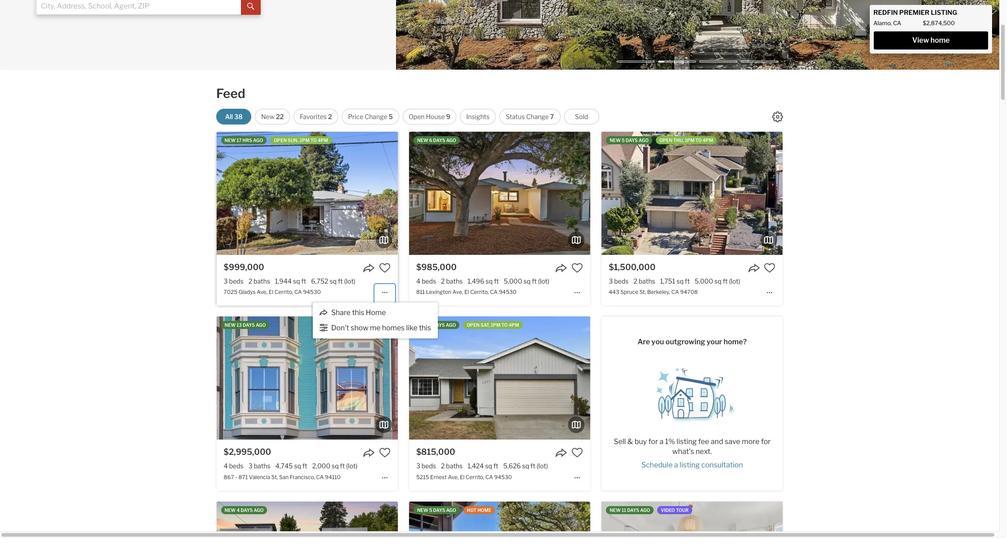 Task type: describe. For each thing, give the bounding box(es) containing it.
what's
[[672, 448, 694, 456]]

favorite button image for $1,500,000
[[764, 262, 776, 274]]

lexington
[[426, 289, 451, 296]]

4,745
[[275, 462, 293, 470]]

sq right 1,751 sq ft
[[715, 277, 722, 285]]

status change 7
[[506, 113, 554, 120]]

5,000 sq ft (lot) for $985,000
[[504, 277, 549, 285]]

new 17 hrs ago
[[225, 138, 263, 143]]

me
[[370, 324, 381, 332]]

ago right hrs in the top of the page
[[253, 138, 263, 143]]

3 up 'valencia'
[[249, 462, 253, 470]]

ca down the 1,424 sq ft
[[486, 474, 493, 480]]

days for second photo of 520 vermont st, san francisco, ca 94107 from the right
[[627, 507, 639, 513]]

open
[[409, 113, 425, 120]]

3 for $815,000
[[416, 462, 420, 470]]

3 photo of 811 lexington ave, el cerrito, ca 94530 image from the left
[[590, 132, 772, 255]]

sat,
[[481, 323, 490, 328]]

(lot) for $985,000
[[538, 277, 549, 285]]

sq right 1,751
[[677, 277, 684, 285]]

hrs
[[243, 138, 252, 143]]

2 baths for $815,000
[[441, 462, 463, 470]]

5 for open thu, 1pm to 4pm
[[622, 138, 625, 143]]

7025
[[224, 289, 237, 296]]

baths for $815,000
[[446, 462, 463, 470]]

4 beds for $985,000
[[416, 277, 436, 285]]

3 photo of 443 spruce st, berkeley, ca 94708 image from the left
[[783, 132, 964, 255]]

share this home
[[331, 309, 386, 317]]

cerrito, for $999,000
[[275, 289, 293, 296]]

hot home
[[467, 507, 491, 513]]

4 beds for $2,995,000
[[224, 462, 244, 470]]

2 for from the left
[[761, 438, 771, 446]]

ago left thu,
[[639, 138, 649, 143]]

1 vertical spatial listing
[[680, 461, 700, 470]]

open sun, 2pm to 4pm
[[274, 138, 328, 143]]

sell & buy for a 1% listing fee and save more for what's next.
[[614, 438, 771, 456]]

don't show me homes like this
[[331, 324, 431, 332]]

to for $1,500,000
[[696, 138, 702, 143]]

cerrito, for $815,000
[[466, 474, 484, 480]]

save
[[725, 438, 740, 446]]

5215 ernest ave, el cerrito, ca 94530
[[416, 474, 512, 480]]

ernest
[[430, 474, 447, 480]]

Favorites radio
[[294, 109, 338, 125]]

favorite button image for $815,000
[[571, 447, 583, 459]]

1 vertical spatial a
[[674, 461, 678, 470]]

el for $815,000
[[460, 474, 465, 480]]

(lot) for $2,995,000
[[346, 462, 358, 470]]

price
[[348, 113, 363, 120]]

2 photo of 443 spruce st, berkeley, ca 94708 image from the left
[[602, 132, 783, 255]]

share
[[331, 309, 351, 317]]

$2,874,500
[[923, 20, 955, 27]]

days for 2nd photo of 933 oxford, berkeley, ca 94707 from the right
[[241, 507, 253, 513]]

1 photo of 443 spruce st, berkeley, ca 94708 image from the left
[[420, 132, 602, 255]]

(lot) for $815,000
[[537, 462, 548, 470]]

all 38
[[225, 113, 243, 120]]

ca right alamo,
[[893, 20, 901, 27]]

days for 2nd photo of 867 - 871 valencia st, san francisco, ca 94110 from right
[[243, 323, 255, 328]]

5,626
[[503, 462, 521, 470]]

1 photo of 520 vermont st, san francisco, ca 94107 image from the left
[[420, 502, 602, 538]]

new 5 days ago for open thu, 1pm to 4pm
[[610, 138, 649, 143]]

sq right 1,496
[[486, 277, 493, 285]]

1,496
[[468, 277, 484, 285]]

favorite button checkbox for $1,500,000
[[764, 262, 776, 274]]

867 - 871 valencia st, san francisco, ca 94110
[[224, 474, 341, 480]]

New radio
[[255, 109, 290, 125]]

your
[[707, 337, 722, 346]]

5,000 for $985,000
[[504, 277, 522, 285]]

thu,
[[673, 138, 684, 143]]

and
[[711, 438, 723, 446]]

2 photo of 811 lexington ave, el cerrito, ca 94530 image from the left
[[409, 132, 590, 255]]

open for $1,500,000
[[660, 138, 673, 143]]

feed
[[216, 86, 245, 101]]

7 inside status change option
[[550, 113, 554, 120]]

4pm for $815,000
[[509, 323, 519, 328]]

baths for $2,995,000
[[254, 462, 270, 470]]

1 photo of 867 - 871 valencia st, san francisco, ca 94110 image from the left
[[35, 317, 217, 440]]

38
[[234, 113, 243, 120]]

to for $815,000
[[501, 323, 508, 328]]

new 5 days ago for hot home
[[417, 507, 456, 513]]

favorite button checkbox for $999,000
[[379, 262, 391, 274]]

alamo, ca
[[874, 20, 901, 27]]

1%
[[665, 438, 675, 446]]

home
[[478, 507, 491, 513]]

favorites
[[300, 113, 327, 120]]

change for 7
[[526, 113, 549, 120]]

francisco,
[[290, 474, 315, 480]]

City, Address, School, Agent, ZIP search field
[[36, 0, 241, 15]]

days for second photo of 811 lexington ave, el cerrito, ca 94530 from left
[[433, 138, 445, 143]]

all
[[225, 113, 233, 120]]

443 spruce st, berkeley, ca 94708
[[609, 289, 698, 296]]

$999,000
[[224, 263, 264, 272]]

13
[[237, 323, 242, 328]]

3 photo of 7025 gladys ave, el cerrito, ca 94530 image from the left
[[398, 132, 579, 255]]

2 photo of 867 - 871 valencia st, san francisco, ca 94110 image from the left
[[217, 317, 398, 440]]

ago left sat,
[[446, 323, 456, 328]]

sq right 1,424
[[485, 462, 492, 470]]

1 photo of 811 lexington ave, el cerrito, ca 94530 image from the left
[[228, 132, 409, 255]]

insights
[[466, 113, 490, 120]]

don't show me homes like this button
[[319, 324, 432, 332]]

$2,995,000
[[224, 448, 271, 457]]

3 beds for $815,000
[[416, 462, 436, 470]]

baths for $985,000
[[446, 277, 463, 285]]

tour
[[676, 507, 689, 513]]

17
[[237, 138, 242, 143]]

open for $999,000
[[274, 138, 287, 143]]

are
[[638, 337, 650, 346]]

1pm for $815,000
[[491, 323, 501, 328]]

el for $985,000
[[464, 289, 469, 296]]

0 horizontal spatial st,
[[271, 474, 278, 480]]

1,424
[[468, 462, 484, 470]]

baths for $1,500,000
[[639, 277, 655, 285]]

view home
[[912, 36, 950, 45]]

94708
[[680, 289, 698, 296]]

like
[[406, 324, 418, 332]]

status
[[506, 113, 525, 120]]

favorite button checkbox for $985,000
[[571, 262, 583, 274]]

favorite button image for $999,000
[[379, 262, 391, 274]]

9
[[446, 113, 451, 120]]

6,752
[[311, 277, 328, 285]]

ave, for $999,000
[[257, 289, 268, 296]]

sq right 1,944
[[293, 277, 300, 285]]

next.
[[696, 448, 712, 456]]

consultation
[[701, 461, 743, 470]]

2 photo of 520 vermont st, san francisco, ca 94107 image from the left
[[602, 502, 783, 538]]

beds for $999,000
[[229, 277, 244, 285]]

2 photo of 5215 ernest ave, el cerrito, ca 94530 image from the left
[[409, 317, 590, 440]]

are you outgrowing your home?
[[638, 337, 747, 346]]

dialog containing share this home
[[313, 303, 438, 339]]

1 horizontal spatial 4
[[237, 507, 240, 513]]

new 11 days ago
[[610, 507, 650, 513]]

4 for $2,995,000
[[224, 462, 228, 470]]

house
[[426, 113, 445, 120]]

san
[[279, 474, 289, 480]]

submit search image
[[247, 3, 255, 10]]

$985,000
[[416, 263, 457, 272]]

94530 for $815,000
[[494, 474, 512, 480]]

5215
[[416, 474, 429, 480]]

favorite button checkbox for $815,000
[[571, 447, 583, 459]]

811 lexington ave, el cerrito, ca 94530
[[416, 289, 517, 296]]

days for 2nd photo of 7428 seaview pl, el cerrito (cc), ca 94530 from the right
[[433, 507, 445, 513]]

$1,500,000
[[609, 263, 656, 272]]

schedule a listing consultation
[[641, 461, 743, 470]]

valencia
[[249, 474, 270, 480]]

price change 5
[[348, 113, 393, 120]]

1,751
[[660, 277, 675, 285]]



Task type: vqa. For each thing, say whether or not it's contained in the screenshot.
Don't show me homes like this on the left bottom
yes



Task type: locate. For each thing, give the bounding box(es) containing it.
redfin
[[874, 8, 898, 16]]

el right ernest at the bottom of page
[[460, 474, 465, 480]]

0 horizontal spatial 4pm
[[318, 138, 328, 143]]

0 horizontal spatial open
[[274, 138, 287, 143]]

1 vertical spatial 7
[[429, 323, 432, 328]]

2 favorite button image from the left
[[764, 262, 776, 274]]

4 up 867
[[224, 462, 228, 470]]

4pm for $999,000
[[318, 138, 328, 143]]

1,424 sq ft
[[468, 462, 498, 470]]

0 horizontal spatial to
[[311, 138, 317, 143]]

sq
[[293, 277, 300, 285], [330, 277, 337, 285], [486, 277, 493, 285], [524, 277, 531, 285], [677, 277, 684, 285], [715, 277, 722, 285], [294, 462, 301, 470], [332, 462, 339, 470], [485, 462, 492, 470], [522, 462, 529, 470]]

4,745 sq ft
[[275, 462, 307, 470]]

0 horizontal spatial 1pm
[[491, 323, 501, 328]]

beds
[[229, 277, 244, 285], [422, 277, 436, 285], [614, 277, 629, 285], [229, 462, 244, 470], [422, 462, 436, 470]]

3 up 5215
[[416, 462, 420, 470]]

spruce
[[621, 289, 638, 296]]

sq right the 5,626
[[522, 462, 529, 470]]

1 horizontal spatial 4pm
[[509, 323, 519, 328]]

2 photo of 7428 seaview pl, el cerrito (cc), ca 94530 image from the left
[[409, 502, 590, 538]]

3 photo of 520 vermont st, san francisco, ca 94107 image from the left
[[783, 502, 964, 538]]

1 photo of 7025 gladys ave, el cerrito, ca 94530 image from the left
[[35, 132, 217, 255]]

0 vertical spatial 1pm
[[685, 138, 695, 143]]

ave, for $815,000
[[448, 474, 459, 480]]

5 inside price change option
[[389, 113, 393, 120]]

photo of 7428 seaview pl, el cerrito (cc), ca 94530 image
[[228, 502, 409, 538], [409, 502, 590, 538], [590, 502, 772, 538]]

for
[[649, 438, 658, 446], [761, 438, 771, 446]]

22
[[276, 113, 284, 120]]

video
[[661, 507, 675, 513]]

2 horizontal spatial open
[[660, 138, 673, 143]]

94530 for $985,000
[[499, 289, 517, 296]]

1 horizontal spatial 3 beds
[[416, 462, 436, 470]]

you
[[652, 337, 664, 346]]

baths up 7025 gladys ave, el cerrito, ca 94530
[[254, 277, 270, 285]]

2,000
[[312, 462, 330, 470]]

0 horizontal spatial 4
[[224, 462, 228, 470]]

hot
[[467, 507, 477, 513]]

a down what's
[[674, 461, 678, 470]]

favorite button image
[[379, 262, 391, 274], [764, 262, 776, 274]]

2 5,000 from the left
[[695, 277, 713, 285]]

change
[[365, 113, 387, 120], [526, 113, 549, 120]]

Open House radio
[[403, 109, 457, 125]]

listing up what's
[[677, 438, 697, 446]]

2 change from the left
[[526, 113, 549, 120]]

7 left sold radio
[[550, 113, 554, 120]]

811
[[416, 289, 425, 296]]

3 photo of 933 oxford, berkeley, ca 94707 image from the left
[[398, 502, 579, 538]]

video tour
[[661, 507, 689, 513]]

cerrito, down 1,424
[[466, 474, 484, 480]]

2 up spruce at bottom
[[634, 277, 637, 285]]

2 baths for $1,500,000
[[634, 277, 655, 285]]

1pm right sat,
[[491, 323, 501, 328]]

ago left hot
[[446, 507, 456, 513]]

2 for $1,500,000
[[634, 277, 637, 285]]

dialog
[[313, 303, 438, 339]]

0 vertical spatial 5
[[389, 113, 393, 120]]

change for 5
[[365, 113, 387, 120]]

ca down 2,000
[[316, 474, 324, 480]]

1 favorite button image from the left
[[379, 262, 391, 274]]

1 horizontal spatial 5,000
[[695, 277, 713, 285]]

favorite button image
[[571, 262, 583, 274], [379, 447, 391, 459], [571, 447, 583, 459]]

ca down 1,496 sq ft
[[490, 289, 498, 296]]

open left thu,
[[660, 138, 673, 143]]

3 for $1,500,000
[[609, 277, 613, 285]]

1 horizontal spatial change
[[526, 113, 549, 120]]

2 baths up "lexington"
[[441, 277, 463, 285]]

ave, right ernest at the bottom of page
[[448, 474, 459, 480]]

1 horizontal spatial 1pm
[[685, 138, 695, 143]]

to right 2pm on the top left of the page
[[311, 138, 317, 143]]

6
[[429, 138, 432, 143]]

4pm right thu,
[[703, 138, 713, 143]]

days
[[433, 138, 445, 143], [626, 138, 638, 143], [243, 323, 255, 328], [433, 323, 445, 328], [241, 507, 253, 513], [433, 507, 445, 513], [627, 507, 639, 513]]

home?
[[724, 337, 747, 346]]

photo of 867 - 871 valencia st, san francisco, ca 94110 image
[[35, 317, 217, 440], [217, 317, 398, 440], [398, 317, 579, 440]]

5,626 sq ft (lot)
[[503, 462, 548, 470]]

beds up -
[[229, 462, 244, 470]]

2 baths up 5215 ernest ave, el cerrito, ca 94530
[[441, 462, 463, 470]]

beds up 5215
[[422, 462, 436, 470]]

1,944 sq ft
[[275, 277, 306, 285]]

1 horizontal spatial to
[[501, 323, 508, 328]]

0 horizontal spatial for
[[649, 438, 658, 446]]

photo of 933 oxford, berkeley, ca 94707 image
[[35, 502, 217, 538], [217, 502, 398, 538], [398, 502, 579, 538]]

cerrito, for $985,000
[[470, 289, 489, 296]]

sold
[[575, 113, 588, 120]]

3 up 443
[[609, 277, 613, 285]]

2 baths up the 443 spruce st, berkeley, ca 94708
[[634, 277, 655, 285]]

a inside "sell & buy for a 1% listing fee and save more for what's next."
[[660, 438, 664, 446]]

2 horizontal spatial 5
[[622, 138, 625, 143]]

beds for $2,995,000
[[229, 462, 244, 470]]

for right more
[[761, 438, 771, 446]]

3 up 7025
[[224, 277, 228, 285]]

photo of 811 lexington ave, el cerrito, ca 94530 image
[[228, 132, 409, 255], [409, 132, 590, 255], [590, 132, 772, 255]]

4pm right sat,
[[509, 323, 519, 328]]

open for $815,000
[[467, 323, 480, 328]]

4 beds
[[416, 277, 436, 285], [224, 462, 244, 470]]

2 photo of 7025 gladys ave, el cerrito, ca 94530 image from the left
[[217, 132, 398, 255]]

1 vertical spatial this
[[419, 324, 431, 332]]

2 vertical spatial 5
[[429, 507, 432, 513]]

new
[[261, 113, 275, 120]]

ago right 6
[[446, 138, 456, 143]]

home
[[931, 36, 950, 45]]

2 inside the favorites option
[[328, 113, 332, 120]]

sq up 94110
[[332, 462, 339, 470]]

baths up 811 lexington ave, el cerrito, ca 94530 on the bottom of the page
[[446, 277, 463, 285]]

outgrowing
[[666, 337, 705, 346]]

ave, right gladys
[[257, 289, 268, 296]]

listing
[[931, 8, 957, 16]]

1 5,000 sq ft (lot) from the left
[[504, 277, 549, 285]]

5,000 right 1,496 sq ft
[[504, 277, 522, 285]]

beds for $985,000
[[422, 277, 436, 285]]

0 vertical spatial st,
[[640, 289, 646, 296]]

1 for from the left
[[649, 438, 658, 446]]

0 vertical spatial listing
[[677, 438, 697, 446]]

favorite button checkbox
[[764, 262, 776, 274], [571, 447, 583, 459]]

5,000 sq ft (lot) right 1,496 sq ft
[[504, 277, 549, 285]]

1 vertical spatial new 5 days ago
[[417, 507, 456, 513]]

(lot) for $1,500,000
[[729, 277, 740, 285]]

0 vertical spatial a
[[660, 438, 664, 446]]

11
[[622, 507, 626, 513]]

2 for $999,000
[[248, 277, 252, 285]]

change right price
[[365, 113, 387, 120]]

3 beds for $999,000
[[224, 277, 244, 285]]

open house 9
[[409, 113, 451, 120]]

an image of a house image
[[647, 361, 737, 423]]

All radio
[[216, 109, 251, 125]]

4pm for $1,500,000
[[703, 138, 713, 143]]

1 horizontal spatial favorite button checkbox
[[764, 262, 776, 274]]

$815,000
[[416, 448, 455, 457]]

3 beds up 443
[[609, 277, 629, 285]]

0 horizontal spatial this
[[352, 309, 364, 317]]

photo of 7025 gladys ave, el cerrito, ca 94530 image
[[35, 132, 217, 255], [217, 132, 398, 255], [398, 132, 579, 255]]

berkeley,
[[647, 289, 670, 296]]

1 photo of 7428 seaview pl, el cerrito (cc), ca 94530 image from the left
[[228, 502, 409, 538]]

2 horizontal spatial 4
[[416, 277, 420, 285]]

cerrito,
[[275, 289, 293, 296], [470, 289, 489, 296], [466, 474, 484, 480]]

7 right like
[[429, 323, 432, 328]]

5,000 up 94708
[[695, 277, 713, 285]]

1 horizontal spatial new 5 days ago
[[610, 138, 649, 143]]

el right gladys
[[269, 289, 273, 296]]

2,000 sq ft (lot)
[[312, 462, 358, 470]]

1 horizontal spatial 5,000 sq ft (lot)
[[695, 277, 740, 285]]

1 horizontal spatial for
[[761, 438, 771, 446]]

2 vertical spatial 4
[[237, 507, 240, 513]]

2 up ernest at the bottom of page
[[441, 462, 445, 470]]

1pm for $1,500,000
[[685, 138, 695, 143]]

0 vertical spatial 4 beds
[[416, 277, 436, 285]]

to right thu,
[[696, 138, 702, 143]]

schedule
[[641, 461, 673, 470]]

2 baths for $999,000
[[248, 277, 270, 285]]

3 for $999,000
[[224, 277, 228, 285]]

sq right 1,496 sq ft
[[524, 277, 531, 285]]

el down 1,496
[[464, 289, 469, 296]]

favorites 2
[[300, 113, 332, 120]]

2 right the favorites at the top left
[[328, 113, 332, 120]]

don't
[[331, 324, 349, 332]]

0 vertical spatial 7
[[550, 113, 554, 120]]

1 vertical spatial 4 beds
[[224, 462, 244, 470]]

listing inside "sell & buy for a 1% listing fee and save more for what's next."
[[677, 438, 697, 446]]

3 photo of 867 - 871 valencia st, san francisco, ca 94110 image from the left
[[398, 317, 579, 440]]

94530 for $999,000
[[303, 289, 321, 296]]

to right sat,
[[501, 323, 508, 328]]

for right buy
[[649, 438, 658, 446]]

baths for $999,000
[[254, 277, 270, 285]]

sell
[[614, 438, 626, 446]]

0 vertical spatial favorite button checkbox
[[764, 262, 776, 274]]

1 horizontal spatial 7
[[550, 113, 554, 120]]

1 horizontal spatial favorite button image
[[764, 262, 776, 274]]

this right like
[[419, 324, 431, 332]]

listing
[[677, 438, 697, 446], [680, 461, 700, 470]]

new 5 days ago
[[610, 138, 649, 143], [417, 507, 456, 513]]

0 horizontal spatial 5,000 sq ft (lot)
[[504, 277, 549, 285]]

(lot) for $999,000
[[344, 277, 355, 285]]

5,000 for $1,500,000
[[695, 277, 713, 285]]

4 up 811
[[416, 277, 420, 285]]

0 horizontal spatial favorite button image
[[379, 262, 391, 274]]

1,496 sq ft
[[468, 277, 499, 285]]

st, right spruce at bottom
[[640, 289, 646, 296]]

a left 1% on the bottom of page
[[660, 438, 664, 446]]

ave, right "lexington"
[[453, 289, 463, 296]]

baths
[[254, 277, 270, 285], [446, 277, 463, 285], [639, 277, 655, 285], [254, 462, 270, 470], [446, 462, 463, 470]]

ago
[[253, 138, 263, 143], [446, 138, 456, 143], [639, 138, 649, 143], [256, 323, 266, 328], [446, 323, 456, 328], [254, 507, 264, 513], [446, 507, 456, 513], [640, 507, 650, 513]]

0 horizontal spatial a
[[660, 438, 664, 446]]

photo of 520 vermont st, san francisco, ca 94107 image
[[420, 502, 602, 538], [602, 502, 783, 538], [783, 502, 964, 538]]

Price Change radio
[[342, 109, 399, 125]]

ft
[[301, 277, 306, 285], [338, 277, 343, 285], [494, 277, 499, 285], [532, 277, 537, 285], [685, 277, 690, 285], [723, 277, 728, 285], [303, 462, 307, 470], [340, 462, 345, 470], [494, 462, 498, 470], [531, 462, 535, 470]]

beds for $1,500,000
[[614, 277, 629, 285]]

favorite button image for $985,000
[[571, 262, 583, 274]]

3 beds up 7025
[[224, 277, 244, 285]]

1 horizontal spatial open
[[467, 323, 480, 328]]

3 baths
[[249, 462, 270, 470]]

more
[[742, 438, 760, 446]]

0 horizontal spatial new 5 days ago
[[417, 507, 456, 513]]

change right status
[[526, 113, 549, 120]]

3 photo of 7428 seaview pl, el cerrito (cc), ca 94530 image from the left
[[590, 502, 772, 538]]

2 baths up gladys
[[248, 277, 270, 285]]

baths up 'valencia'
[[254, 462, 270, 470]]

3 beds up 5215
[[416, 462, 436, 470]]

0 horizontal spatial 5
[[389, 113, 393, 120]]

home
[[366, 309, 386, 317]]

Sold radio
[[564, 109, 599, 125]]

option group containing all
[[216, 109, 599, 125]]

0 horizontal spatial 5,000
[[504, 277, 522, 285]]

3 beds
[[224, 277, 244, 285], [609, 277, 629, 285], [416, 462, 436, 470]]

1 horizontal spatial this
[[419, 324, 431, 332]]

favorite button checkbox for $2,995,000
[[379, 447, 391, 459]]

1 vertical spatial 4
[[224, 462, 228, 470]]

2 up gladys
[[248, 277, 252, 285]]

3 photo of 5215 ernest ave, el cerrito, ca 94530 image from the left
[[590, 317, 772, 440]]

baths up 5215 ernest ave, el cerrito, ca 94530
[[446, 462, 463, 470]]

1 horizontal spatial st,
[[640, 289, 646, 296]]

1 horizontal spatial 5
[[429, 507, 432, 513]]

beds up 443
[[614, 277, 629, 285]]

cerrito, down 1,944
[[275, 289, 293, 296]]

4 for $985,000
[[416, 277, 420, 285]]

5,000 sq ft (lot)
[[504, 277, 549, 285], [695, 277, 740, 285]]

sq up francisco,
[[294, 462, 301, 470]]

2 horizontal spatial 4pm
[[703, 138, 713, 143]]

871
[[238, 474, 248, 480]]

0 vertical spatial 4
[[416, 277, 420, 285]]

new 13 days ago
[[225, 323, 266, 328]]

st,
[[640, 289, 646, 296], [271, 474, 278, 480]]

0 horizontal spatial favorite button checkbox
[[571, 447, 583, 459]]

1 vertical spatial 5
[[622, 138, 625, 143]]

0 horizontal spatial change
[[365, 113, 387, 120]]

ago right 13
[[256, 323, 266, 328]]

1 horizontal spatial a
[[674, 461, 678, 470]]

2 for $815,000
[[441, 462, 445, 470]]

photo of 443 spruce st, berkeley, ca 94708 image
[[420, 132, 602, 255], [602, 132, 783, 255], [783, 132, 964, 255]]

beds up 811
[[422, 277, 436, 285]]

5,000 sq ft (lot) for $1,500,000
[[695, 277, 740, 285]]

2 5,000 sq ft (lot) from the left
[[695, 277, 740, 285]]

st, left san
[[271, 474, 278, 480]]

1 vertical spatial favorite button checkbox
[[571, 447, 583, 459]]

94530 down "6,752"
[[303, 289, 321, 296]]

homes
[[382, 324, 405, 332]]

option group
[[216, 109, 599, 125]]

baths up the 443 spruce st, berkeley, ca 94708
[[639, 277, 655, 285]]

beds up 7025
[[229, 277, 244, 285]]

Insights radio
[[460, 109, 496, 125]]

buy
[[635, 438, 647, 446]]

5 for hot home
[[429, 507, 432, 513]]

new 6 days ago
[[417, 138, 456, 143]]

443
[[609, 289, 619, 296]]

1 horizontal spatial 4 beds
[[416, 277, 436, 285]]

ago right 11
[[640, 507, 650, 513]]

6,752 sq ft (lot)
[[311, 277, 355, 285]]

new 7 days ago
[[417, 323, 456, 328]]

4 beds up 811
[[416, 277, 436, 285]]

867
[[224, 474, 234, 480]]

94530 down 1,496 sq ft
[[499, 289, 517, 296]]

94530
[[303, 289, 321, 296], [499, 289, 517, 296], [494, 474, 512, 480]]

premier
[[899, 8, 930, 16]]

0 vertical spatial new 5 days ago
[[610, 138, 649, 143]]

2 for $985,000
[[441, 277, 445, 285]]

open left sun,
[[274, 138, 287, 143]]

4 beds up -
[[224, 462, 244, 470]]

open
[[274, 138, 287, 143], [660, 138, 673, 143], [467, 323, 480, 328]]

0 horizontal spatial 7
[[429, 323, 432, 328]]

-
[[235, 474, 237, 480]]

ca down 1,944 sq ft
[[294, 289, 302, 296]]

favorite button checkbox
[[379, 262, 391, 274], [571, 262, 583, 274], [379, 447, 391, 459]]

el for $999,000
[[269, 289, 273, 296]]

ago down 'valencia'
[[254, 507, 264, 513]]

cerrito, down 1,496
[[470, 289, 489, 296]]

1 vertical spatial 1pm
[[491, 323, 501, 328]]

fee
[[698, 438, 709, 446]]

ca down 1,751 sq ft
[[672, 289, 679, 296]]

3 beds for $1,500,000
[[609, 277, 629, 285]]

favorite button image for $2,995,000
[[379, 447, 391, 459]]

sun,
[[288, 138, 298, 143]]

2 horizontal spatial to
[[696, 138, 702, 143]]

1 5,000 from the left
[[504, 277, 522, 285]]

1pm right thu,
[[685, 138, 695, 143]]

2 photo of 933 oxford, berkeley, ca 94707 image from the left
[[217, 502, 398, 538]]

view
[[912, 36, 929, 45]]

beds for $815,000
[[422, 462, 436, 470]]

0 horizontal spatial 3 beds
[[224, 277, 244, 285]]

2 horizontal spatial 3 beds
[[609, 277, 629, 285]]

view home link
[[874, 31, 989, 50]]

94110
[[325, 474, 341, 480]]

0 horizontal spatial 4 beds
[[224, 462, 244, 470]]

photo of 5215 ernest ave, el cerrito, ca 94530 image
[[228, 317, 409, 440], [409, 317, 590, 440], [590, 317, 772, 440]]

ave, for $985,000
[[453, 289, 463, 296]]

5,000 sq ft (lot) up 94708
[[695, 277, 740, 285]]

a
[[660, 438, 664, 446], [674, 461, 678, 470]]

sq right "6,752"
[[330, 277, 337, 285]]

to for $999,000
[[311, 138, 317, 143]]

4pm right 2pm on the top left of the page
[[318, 138, 328, 143]]

2 up "lexington"
[[441, 277, 445, 285]]

1 photo of 933 oxford, berkeley, ca 94707 image from the left
[[35, 502, 217, 538]]

0 vertical spatial this
[[352, 309, 364, 317]]

94530 down the 5,626
[[494, 474, 512, 480]]

this up show
[[352, 309, 364, 317]]

1 change from the left
[[365, 113, 387, 120]]

4 down -
[[237, 507, 240, 513]]

1 vertical spatial st,
[[271, 474, 278, 480]]

1 photo of 5215 ernest ave, el cerrito, ca 94530 image from the left
[[228, 317, 409, 440]]

2pm
[[299, 138, 310, 143]]

listing down what's
[[680, 461, 700, 470]]

2 baths for $985,000
[[441, 277, 463, 285]]

Status Change radio
[[500, 109, 560, 125]]

open left sat,
[[467, 323, 480, 328]]



